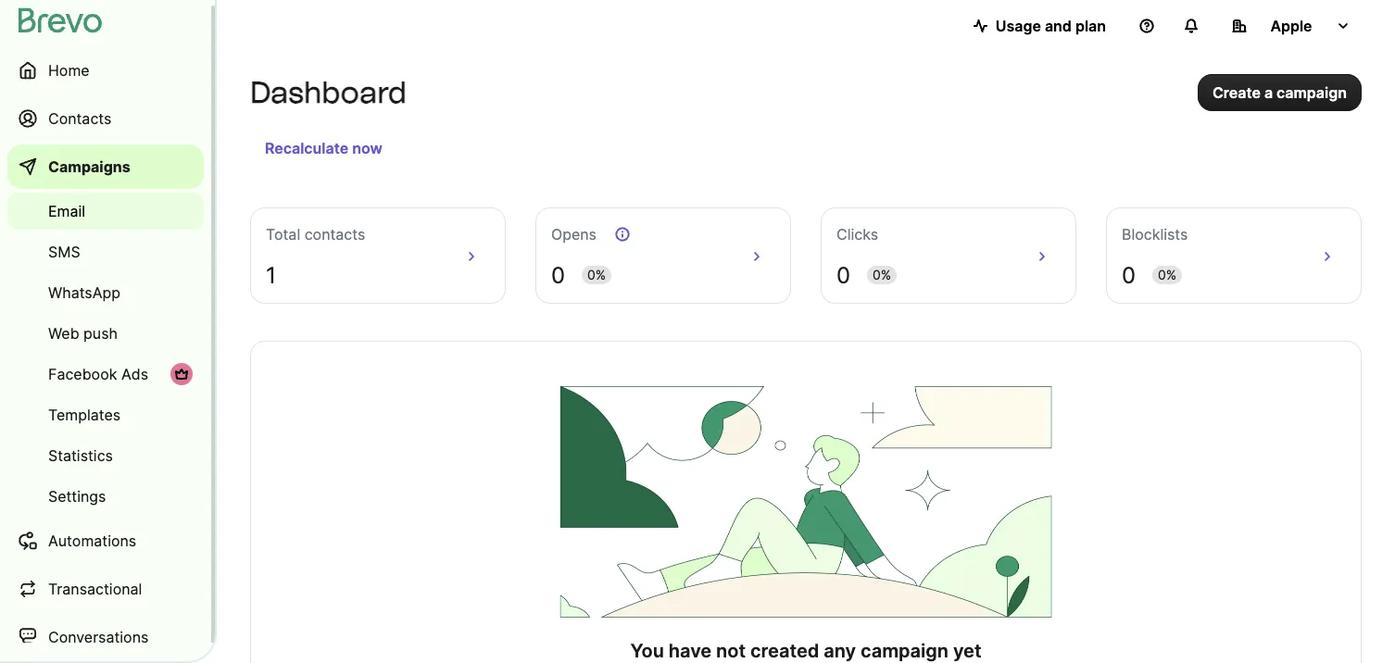 Task type: locate. For each thing, give the bounding box(es) containing it.
0% for blocklists
[[1158, 267, 1177, 283]]

0 down opens
[[551, 261, 565, 289]]

email link
[[7, 193, 204, 230]]

0 horizontal spatial 0
[[551, 261, 565, 289]]

settings
[[48, 487, 106, 505]]

contacts link
[[7, 96, 204, 141]]

0% for clicks
[[873, 267, 891, 283]]

2 horizontal spatial 0%
[[1158, 267, 1177, 283]]

templates link
[[7, 397, 204, 434]]

2 horizontal spatial 0
[[1122, 261, 1136, 289]]

0% down opens
[[587, 267, 606, 283]]

0 horizontal spatial campaign
[[861, 640, 949, 662]]

recalculate now
[[265, 139, 382, 157]]

3 0 from the left
[[1122, 261, 1136, 289]]

web push
[[48, 324, 118, 342]]

0 down blocklists
[[1122, 261, 1136, 289]]

contacts
[[48, 109, 112, 127]]

1 horizontal spatial campaign
[[1277, 83, 1347, 101]]

1 horizontal spatial 0%
[[873, 267, 891, 283]]

sms
[[48, 243, 80, 261]]

0% down blocklists
[[1158, 267, 1177, 283]]

0 down clicks
[[837, 261, 851, 289]]

0 vertical spatial campaign
[[1277, 83, 1347, 101]]

you have not created any campaign yet
[[630, 640, 982, 662]]

opens
[[551, 225, 597, 243]]

0%
[[587, 267, 606, 283], [873, 267, 891, 283], [1158, 267, 1177, 283]]

web
[[48, 324, 79, 342]]

1 horizontal spatial 0
[[837, 261, 851, 289]]

contacts
[[305, 225, 365, 243]]

web push link
[[7, 315, 204, 352]]

sms link
[[7, 233, 204, 271]]

statistics
[[48, 447, 113, 465]]

0 for blocklists
[[1122, 261, 1136, 289]]

1 vertical spatial campaign
[[861, 640, 949, 662]]

yet
[[953, 640, 982, 662]]

clicks
[[837, 225, 879, 243]]

0 horizontal spatial 0%
[[587, 267, 606, 283]]

transactional
[[48, 580, 142, 598]]

home
[[48, 61, 90, 79]]

a
[[1265, 83, 1273, 101]]

campaign
[[1277, 83, 1347, 101], [861, 640, 949, 662]]

now
[[352, 139, 382, 157]]

push
[[83, 324, 118, 342]]

campaign right a
[[1277, 83, 1347, 101]]

email
[[48, 202, 85, 220]]

total contacts
[[266, 225, 365, 243]]

3 0% from the left
[[1158, 267, 1177, 283]]

created
[[751, 640, 819, 662]]

campaign left yet
[[861, 640, 949, 662]]

settings link
[[7, 478, 204, 515]]

2 0% from the left
[[873, 267, 891, 283]]

apple button
[[1217, 7, 1366, 44]]

2 0 from the left
[[837, 261, 851, 289]]

not
[[716, 640, 746, 662]]

1
[[266, 261, 276, 289]]

0% down clicks
[[873, 267, 891, 283]]

plan
[[1076, 17, 1106, 35]]

campaign inside button
[[1277, 83, 1347, 101]]

usage and plan
[[996, 17, 1106, 35]]

0
[[551, 261, 565, 289], [837, 261, 851, 289], [1122, 261, 1136, 289]]



Task type: vqa. For each thing, say whether or not it's contained in the screenshot.
You have not created any campaign yet at the bottom of the page
yes



Task type: describe. For each thing, give the bounding box(es) containing it.
create
[[1213, 83, 1261, 101]]

facebook ads link
[[7, 356, 204, 393]]

automations link
[[7, 519, 204, 563]]

automations
[[48, 532, 136, 550]]

whatsapp
[[48, 284, 120, 302]]

total
[[266, 225, 300, 243]]

transactional link
[[7, 567, 204, 612]]

left___rvooi image
[[174, 367, 189, 382]]

campaigns
[[48, 158, 130, 176]]

blocklists
[[1122, 225, 1188, 243]]

usage and plan button
[[959, 7, 1121, 44]]

usage
[[996, 17, 1041, 35]]

apple
[[1271, 17, 1313, 35]]

1 0% from the left
[[587, 267, 606, 283]]

recalculate now button
[[258, 133, 390, 163]]

0 for clicks
[[837, 261, 851, 289]]

statistics link
[[7, 437, 204, 474]]

recalculate
[[265, 139, 349, 157]]

conversations
[[48, 628, 149, 646]]

create a campaign
[[1213, 83, 1347, 101]]

templates
[[48, 406, 121, 424]]

whatsapp link
[[7, 274, 204, 311]]

any
[[824, 640, 856, 662]]

have
[[669, 640, 712, 662]]

create a campaign button
[[1198, 74, 1362, 111]]

conversations link
[[7, 615, 204, 660]]

you
[[630, 640, 664, 662]]

facebook ads
[[48, 365, 148, 383]]

1 0 from the left
[[551, 261, 565, 289]]

dashboard
[[250, 75, 407, 110]]

and
[[1045, 17, 1072, 35]]

home link
[[7, 48, 204, 93]]

ads
[[121, 365, 148, 383]]

facebook
[[48, 365, 117, 383]]

campaigns link
[[7, 145, 204, 189]]



